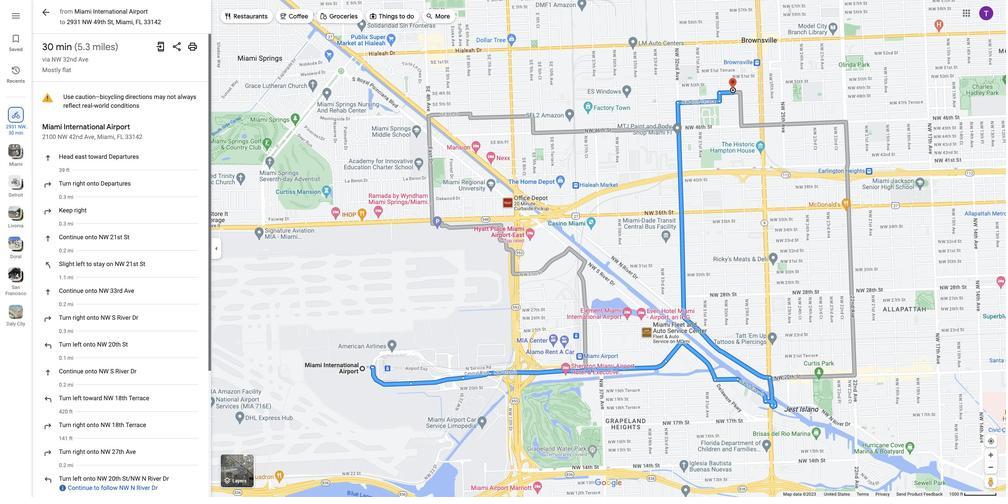 Task type: describe. For each thing, give the bounding box(es) containing it.
show street view coverage image
[[985, 475, 998, 488]]

nw down turn left toward nw 18th terrace
[[101, 421, 110, 429]]

2 places element for livonia
[[9, 210, 19, 218]]

4
[[16, 273, 19, 279]]

right for turn right onto nw s river dr
[[73, 314, 85, 321]]

terms button
[[857, 491, 869, 497]]

1000
[[950, 492, 960, 497]]

turn left toward nw 18th terrace
[[59, 395, 149, 402]]

international inside from miami international airport to 2931 nw 49th st, miami, fl 33142
[[93, 8, 128, 15]]


[[12, 110, 20, 120]]

to left stay
[[86, 260, 92, 268]]

right for turn right onto nw 18th terrace
[[73, 421, 85, 429]]

0.2 for continue onto nw 33rd ave
[[59, 301, 66, 308]]

river down "33rd"
[[117, 314, 131, 321]]

left down turn right onto nw 27th ave
[[73, 475, 82, 482]]

onto for turn right onto nw s river dr
[[87, 314, 99, 321]]

doral
[[10, 254, 21, 260]]

from miami international airport to 2931 nw 49th st, miami, fl 33142
[[60, 8, 161, 26]]

20th for turn left onto nw 20th st
[[108, 341, 121, 348]]

0.3 for turn right onto nw s river dr
[[59, 328, 66, 334]]

always
[[178, 93, 196, 100]]

nw up slight left to stay on nw 21st st
[[99, 234, 109, 241]]

onto left "33rd"
[[85, 287, 97, 294]]

 restaurants
[[224, 11, 268, 21]]

terms
[[857, 492, 869, 497]]

airport inside from miami international airport to 2931 nw 49th st, miami, fl 33142
[[129, 8, 148, 15]]

nw inside 2931 nw 49th st
[[18, 124, 26, 130]]

send product feedback button
[[897, 491, 943, 497]]

turn right onto nw s river dr
[[59, 314, 138, 321]]

ft for east
[[66, 167, 70, 173]]

turn for turn right onto nw s river dr
[[59, 314, 71, 321]]

map data ©2023
[[784, 492, 818, 497]]

6 mi from the top
[[68, 328, 73, 334]]

slight left to stay on nw 21st st
[[59, 260, 145, 268]]

slight
[[59, 260, 74, 268]]

3 places element
[[9, 180, 19, 187]]

livonia
[[8, 223, 24, 229]]

onto for turn right onto departures
[[87, 180, 99, 187]]

ave,
[[84, 133, 96, 140]]

information tooltip
[[59, 485, 66, 491]]

2 0.3 from the top
[[59, 221, 66, 227]]

toward for left
[[83, 395, 102, 402]]

san
[[12, 285, 20, 290]]

may
[[154, 93, 166, 100]]

send product feedback
[[897, 492, 943, 497]]

directions
[[125, 93, 152, 100]]

miami, inside miami international airport 2100 nw 42nd ave, miami, fl 33142
[[97, 133, 115, 140]]

0.2 mi for continue onto nw 21st st
[[59, 248, 73, 254]]

reflect
[[63, 102, 81, 109]]

continue to follow nw n river dr
[[68, 485, 158, 492]]

onto for turn right onto nw 18th terrace
[[87, 421, 99, 429]]

2931 nw 49th st
[[6, 124, 26, 136]]


[[279, 11, 287, 21]]

420
[[59, 409, 68, 415]]

city
[[17, 321, 25, 327]]

departures for turn right onto departures
[[101, 180, 131, 187]]

nw inside miami international airport 2100 nw 42nd ave, miami, fl 33142
[[58, 133, 67, 140]]

0 horizontal spatial n
[[131, 485, 135, 492]]

head east toward departures
[[59, 153, 139, 160]]

turn for turn right onto departures
[[59, 180, 71, 187]]

0.1
[[59, 355, 66, 361]]

product
[[908, 492, 923, 497]]

continue onto nw 21st st
[[59, 234, 130, 241]]

miami for miami international airport 2100 nw 42nd ave, miami, fl 33142
[[42, 123, 62, 132]]

1.1 mi
[[59, 275, 73, 281]]

detroit
[[9, 192, 23, 198]]

nw inside 30 min ( 5.3 miles ) via nw 32nd ave mostly flat
[[52, 56, 61, 63]]

49th inside 2931 nw 49th st
[[8, 130, 18, 136]]

st right on
[[140, 260, 145, 268]]

turn for turn right onto nw 27th ave
[[59, 448, 71, 455]]

min for 30 min ( 5.3 miles ) via nw 32nd ave mostly flat
[[56, 41, 72, 53]]

international inside miami international airport 2100 nw 42nd ave, miami, fl 33142
[[64, 123, 105, 132]]

united states
[[824, 492, 851, 497]]

continue for continue onto nw 21st st
[[59, 234, 83, 241]]

39
[[59, 167, 65, 173]]

turn for turn left onto nw 20th st
[[59, 341, 71, 348]]

real-
[[82, 102, 94, 109]]

30 for 30 min ( 5.3 miles ) via nw 32nd ave mostly flat
[[42, 41, 54, 53]]

states
[[838, 492, 851, 497]]

turn left onto nw 20th st / nw n river dr
[[59, 475, 169, 482]]

2 places element for doral
[[9, 241, 19, 249]]

2100
[[42, 133, 56, 140]]

miles
[[93, 41, 115, 53]]

©2023
[[803, 492, 817, 497]]

groceries
[[330, 12, 358, 20]]

keep right
[[59, 207, 87, 214]]

things
[[379, 12, 398, 20]]

nw up continue to follow nw n river dr
[[131, 475, 140, 482]]

via
[[42, 56, 50, 63]]

2 for doral
[[16, 242, 19, 248]]

nw up turn left toward nw 18th terrace
[[99, 368, 109, 375]]

st down turn right onto nw s river dr
[[122, 341, 128, 348]]


[[224, 11, 232, 21]]

42nd
[[69, 133, 83, 140]]

miami for miami
[[9, 161, 23, 167]]

airport inside miami international airport 2100 nw 42nd ave, miami, fl 33142
[[107, 123, 130, 132]]

more
[[435, 12, 450, 20]]

2 mi from the top
[[68, 221, 73, 227]]

onto for turn right onto nw 27th ave
[[87, 448, 99, 455]]

1 mi from the top
[[68, 194, 73, 200]]

not
[[167, 93, 176, 100]]


[[320, 11, 328, 21]]

right for keep right
[[74, 207, 87, 214]]

right for turn right onto departures
[[73, 180, 85, 187]]

united
[[824, 492, 837, 497]]

141 ft
[[59, 436, 73, 442]]

zoom in image
[[988, 452, 995, 458]]

from
[[60, 8, 73, 15]]

nw up follow
[[97, 475, 107, 482]]

2 vertical spatial ave
[[126, 448, 136, 455]]

30 min ( 5.3 miles ) via nw 32nd ave mostly flat
[[42, 41, 118, 73]]

menu image
[[11, 11, 21, 21]]

4 mi from the top
[[68, 275, 73, 281]]

420 ft
[[59, 409, 73, 415]]

continue for continue onto nw s river dr
[[59, 368, 83, 375]]

use caution–bicycling directions may not always reflect real-world conditions
[[63, 93, 196, 109]]


[[426, 11, 434, 21]]

49th inside from miami international airport to 2931 nw 49th st, miami, fl 33142
[[94, 18, 106, 26]]

turn right onto nw 27th ave
[[59, 448, 136, 455]]

feedback
[[924, 492, 943, 497]]

27th
[[112, 448, 124, 455]]

to left follow
[[94, 485, 99, 492]]

nw left "33rd"
[[99, 287, 109, 294]]

river up turn left toward nw 18th terrace
[[115, 368, 129, 375]]

departures for head east toward departures
[[109, 153, 139, 160]]

left for toward
[[73, 395, 82, 402]]

francisco
[[5, 291, 26, 297]]

min for 30 min
[[15, 130, 23, 136]]

zoom out image
[[988, 464, 995, 471]]

30 for 30 min
[[8, 130, 14, 136]]

st,
[[107, 18, 114, 26]]

flat
[[62, 66, 71, 73]]

map
[[784, 492, 792, 497]]

/
[[128, 475, 131, 482]]

left for onto
[[73, 341, 82, 348]]

nw right on
[[115, 260, 125, 268]]

world
[[94, 102, 109, 109]]

2931 inside from miami international airport to 2931 nw 49th st, miami, fl 33142
[[67, 18, 81, 26]]

onto up stay
[[85, 234, 97, 241]]

continue for continue to follow nw n river dr
[[68, 485, 92, 492]]

nw down turn right onto nw s river dr
[[97, 341, 107, 348]]

onto down the "turn left onto nw 20th st"
[[85, 368, 97, 375]]

5.3
[[77, 41, 90, 53]]

saved
[[9, 46, 23, 52]]

miami, inside from miami international airport to 2931 nw 49th st, miami, fl 33142
[[116, 18, 134, 26]]

turn for turn right onto nw 18th terrace
[[59, 421, 71, 429]]

18th for toward
[[115, 395, 127, 402]]

send
[[897, 492, 907, 497]]

left for to stay on
[[76, 260, 85, 268]]

daly city
[[7, 321, 25, 327]]

2 for livonia
[[16, 211, 19, 217]]



Task type: vqa. For each thing, say whether or not it's contained in the screenshot.
0.2
yes



Task type: locate. For each thing, give the bounding box(es) containing it.
0.2 up information tooltip
[[59, 462, 66, 469]]

20th
[[108, 341, 121, 348], [108, 475, 121, 482]]

turn down 141 ft
[[59, 448, 71, 455]]

conditions
[[111, 102, 139, 109]]

toward for east
[[88, 153, 107, 160]]

1 vertical spatial 21st
[[126, 260, 138, 268]]

1 vertical spatial 33142
[[125, 133, 142, 140]]

4 places element
[[9, 272, 19, 280]]

2 vertical spatial miami
[[9, 161, 23, 167]]

49th left st,
[[94, 18, 106, 26]]

min left (
[[56, 41, 72, 53]]

1 vertical spatial 2 places element
[[9, 241, 19, 249]]

2 2 from the top
[[16, 242, 19, 248]]

nw inside from miami international airport to 2931 nw 49th st, miami, fl 33142
[[82, 18, 92, 26]]

1 vertical spatial n
[[131, 485, 135, 492]]

follow
[[101, 485, 118, 492]]

0.2 mi for continue onto nw s river dr
[[59, 382, 73, 388]]

1.1
[[59, 275, 66, 281]]

continue
[[59, 234, 83, 241], [59, 287, 83, 294], [59, 368, 83, 375], [68, 485, 92, 492]]

0.2 up "slight"
[[59, 248, 66, 254]]

miami, right st,
[[116, 18, 134, 26]]

ft for left
[[69, 409, 73, 415]]

0.3 mi
[[59, 194, 73, 200], [59, 221, 73, 227], [59, 328, 73, 334]]

2931 down from
[[67, 18, 81, 26]]

0 vertical spatial 21st
[[110, 234, 122, 241]]

to inside from miami international airport to 2931 nw 49th st, miami, fl 33142
[[60, 18, 65, 26]]

turn down 420 ft
[[59, 421, 71, 429]]

0 vertical spatial n
[[142, 475, 146, 482]]

8 mi from the top
[[68, 382, 73, 388]]

toward right "east" in the top of the page
[[88, 153, 107, 160]]

ft right 141
[[69, 436, 73, 442]]

onto up continue to follow nw n river dr
[[83, 475, 96, 482]]

0 vertical spatial 49th
[[94, 18, 106, 26]]

1 horizontal spatial 33142
[[144, 18, 161, 26]]

coffee
[[289, 12, 308, 20]]

1 0.3 mi from the top
[[59, 194, 73, 200]]

continue right information tooltip
[[68, 485, 92, 492]]

7 turn from the top
[[59, 475, 71, 482]]

s up turn left toward nw 18th terrace
[[110, 368, 114, 375]]

20th for turn left onto nw 20th st / nw n river dr
[[108, 475, 121, 482]]

1 vertical spatial toward
[[83, 395, 102, 402]]

6 turn from the top
[[59, 448, 71, 455]]

(
[[74, 41, 77, 53]]

0 vertical spatial fl
[[136, 18, 142, 26]]

daly
[[7, 321, 16, 327]]

4 turn from the top
[[59, 395, 71, 402]]

footer
[[784, 491, 950, 497]]

2
[[16, 211, 19, 217], [16, 242, 19, 248]]

terrace for turn right onto nw 18th terrace
[[126, 421, 146, 429]]

1 vertical spatial terrace
[[126, 421, 146, 429]]

20th up continue to follow nw n river dr
[[108, 475, 121, 482]]

continue onto nw 33rd ave
[[59, 287, 134, 294]]

2 0.2 mi from the top
[[59, 301, 73, 308]]

ft right 39
[[66, 167, 70, 173]]

min
[[56, 41, 72, 53], [15, 130, 23, 136]]

n
[[142, 475, 146, 482], [131, 485, 135, 492]]

main content containing 30 min
[[32, 0, 211, 497]]

5
[[16, 150, 19, 156]]

30 down 
[[8, 130, 14, 136]]

turn up the "turn left onto nw 20th st"
[[59, 314, 71, 321]]

0.3 mi up 0.1 mi
[[59, 328, 73, 334]]

min down 
[[15, 130, 23, 136]]

0 horizontal spatial 33142
[[125, 133, 142, 140]]

5 turn from the top
[[59, 421, 71, 429]]

0 horizontal spatial fl
[[117, 133, 124, 140]]

mi right 0.1
[[68, 355, 73, 361]]

2 20th from the top
[[108, 475, 121, 482]]

39 ft
[[59, 167, 70, 173]]

turn for turn left toward nw 18th terrace
[[59, 395, 71, 402]]

miami inside  list
[[9, 161, 23, 167]]

33142
[[144, 18, 161, 26], [125, 133, 142, 140]]

1 0.3 from the top
[[59, 194, 66, 200]]

20th down turn right onto nw s river dr
[[108, 341, 121, 348]]

1 horizontal spatial miami,
[[116, 18, 134, 26]]

recents button
[[0, 62, 32, 86]]

mostly
[[42, 66, 61, 73]]

terrace for turn left toward nw 18th terrace
[[129, 395, 149, 402]]

mi down 141 ft
[[68, 462, 73, 469]]

google maps element
[[0, 0, 1007, 497]]

0 horizontal spatial miami,
[[97, 133, 115, 140]]

0.3 mi for turn right onto nw s river dr
[[59, 328, 73, 334]]

1 horizontal spatial n
[[142, 475, 146, 482]]

toward
[[88, 153, 107, 160], [83, 395, 102, 402]]

continue down keep right at the top left
[[59, 234, 83, 241]]

30 min
[[8, 130, 23, 136]]

3 0.3 from the top
[[59, 328, 66, 334]]

0.2 for continue onto nw s river dr
[[59, 382, 66, 388]]

ave right "33rd"
[[124, 287, 134, 294]]

2 turn from the top
[[59, 314, 71, 321]]

0 vertical spatial 30
[[42, 41, 54, 53]]

st inside 2931 nw 49th st
[[19, 130, 24, 136]]

onto up turn right onto nw 27th ave
[[87, 421, 99, 429]]

st up continue to follow nw n river dr
[[122, 475, 128, 482]]

continue down 1.1 mi
[[59, 287, 83, 294]]

ft
[[66, 167, 70, 173], [69, 409, 73, 415], [69, 436, 73, 442], [961, 492, 964, 497]]

0 vertical spatial airport
[[129, 8, 148, 15]]

30 up via at left top
[[42, 41, 54, 53]]

5 places element
[[9, 149, 19, 157]]

n right /
[[142, 475, 146, 482]]

3 mi from the top
[[68, 248, 73, 254]]

30
[[42, 41, 54, 53], [8, 130, 14, 136]]

fl inside from miami international airport to 2931 nw 49th st, miami, fl 33142
[[136, 18, 142, 26]]

0.3 up 0.1
[[59, 328, 66, 334]]

ft for right
[[69, 436, 73, 442]]

main content
[[32, 0, 211, 497]]

2 2 places element from the top
[[9, 241, 19, 249]]

1 vertical spatial ave
[[124, 287, 134, 294]]

fl right st,
[[136, 18, 142, 26]]

continue for continue onto nw 33rd ave
[[59, 287, 83, 294]]

1 vertical spatial 2
[[16, 242, 19, 248]]

0 horizontal spatial miami
[[9, 161, 23, 167]]

0 vertical spatial 0.3 mi
[[59, 194, 73, 200]]

1 turn from the top
[[59, 180, 71, 187]]

onto up continue onto nw s river dr
[[83, 341, 96, 348]]

2 vertical spatial 0.3
[[59, 328, 66, 334]]

0.3
[[59, 194, 66, 200], [59, 221, 66, 227], [59, 328, 66, 334]]

turn for turn left onto nw 20th st / nw n river dr
[[59, 475, 71, 482]]

18th for onto
[[112, 421, 124, 429]]

st up slight left to stay on nw 21st st
[[124, 234, 130, 241]]

departures up turn right onto departures
[[109, 153, 139, 160]]

1 vertical spatial 0.3
[[59, 221, 66, 227]]

0.2 mi up information tooltip
[[59, 462, 73, 469]]

st down 
[[19, 130, 24, 136]]

footer containing map data ©2023
[[784, 491, 950, 497]]

fl inside miami international airport 2100 nw 42nd ave, miami, fl 33142
[[117, 133, 124, 140]]

0 vertical spatial 18th
[[115, 395, 127, 402]]

mi down 1.1 mi
[[68, 301, 73, 308]]

daly city button
[[0, 301, 32, 329]]

international
[[93, 8, 128, 15], [64, 123, 105, 132]]

miami down 5
[[9, 161, 23, 167]]

1 vertical spatial departures
[[101, 180, 131, 187]]

miami,
[[116, 18, 134, 26], [97, 133, 115, 140]]

onto
[[87, 180, 99, 187], [85, 234, 97, 241], [85, 287, 97, 294], [87, 314, 99, 321], [83, 341, 96, 348], [85, 368, 97, 375], [87, 421, 99, 429], [87, 448, 99, 455], [83, 475, 96, 482]]

1 vertical spatial 20th
[[108, 475, 121, 482]]

directions from miami international airport to 2931 nw 49th st, miami, fl 33142 region
[[32, 34, 211, 497]]

mi up keep right at the top left
[[68, 194, 73, 200]]

)
[[115, 41, 118, 53]]

4 0.2 mi from the top
[[59, 462, 73, 469]]

left up 0.1 mi
[[73, 341, 82, 348]]

nw left 42nd
[[58, 133, 67, 140]]

1 vertical spatial s
[[110, 368, 114, 375]]

onto down head east toward departures
[[87, 180, 99, 187]]

east
[[75, 153, 87, 160]]

recents
[[7, 78, 25, 84]]

international up ave,
[[64, 123, 105, 132]]

1 vertical spatial 0.3 mi
[[59, 221, 73, 227]]

miami inside miami international airport 2100 nw 42nd ave, miami, fl 33142
[[42, 123, 62, 132]]

2 up doral
[[16, 242, 19, 248]]

0.3 for turn right onto departures
[[59, 194, 66, 200]]

google account: tyler black  
(blacklashes1000@gmail.com) image
[[980, 6, 994, 20]]

left right "slight"
[[76, 260, 85, 268]]

2 places element
[[9, 210, 19, 218], [9, 241, 19, 249]]

turn left onto nw 20th st
[[59, 341, 128, 348]]

3
[[16, 180, 19, 187]]

0.2 mi down 0.1 mi
[[59, 382, 73, 388]]

1000 ft button
[[950, 492, 997, 497]]

1 0.2 mi from the top
[[59, 248, 73, 254]]

show your location image
[[988, 437, 996, 445]]

miami
[[74, 8, 92, 15], [42, 123, 62, 132], [9, 161, 23, 167]]

mi up the "turn left onto nw 20th st"
[[68, 328, 73, 334]]

onto for turn left onto nw 20th st / nw n river dr
[[83, 475, 96, 482]]

1 horizontal spatial min
[[56, 41, 72, 53]]

on
[[106, 260, 113, 268]]

0 vertical spatial toward
[[88, 153, 107, 160]]

0.2
[[59, 248, 66, 254], [59, 301, 66, 308], [59, 382, 66, 388], [59, 462, 66, 469]]

s down "33rd"
[[112, 314, 116, 321]]

ave right 27th
[[126, 448, 136, 455]]

0 horizontal spatial 21st
[[110, 234, 122, 241]]

9 mi from the top
[[68, 462, 73, 469]]

0 vertical spatial ave
[[78, 56, 88, 63]]

data
[[794, 492, 802, 497]]

onto for turn left onto nw 20th st
[[83, 341, 96, 348]]

3 turn from the top
[[59, 341, 71, 348]]

use
[[63, 93, 74, 100]]

 things to do
[[369, 11, 414, 21]]

1 vertical spatial 49th
[[8, 130, 18, 136]]

21st up on
[[110, 234, 122, 241]]

 more
[[426, 11, 450, 21]]

1 vertical spatial fl
[[117, 133, 124, 140]]

nw down continue onto nw 33rd ave
[[101, 314, 110, 321]]

ave
[[78, 56, 88, 63], [124, 287, 134, 294], [126, 448, 136, 455]]

1 vertical spatial 18th
[[112, 421, 124, 429]]

0 vertical spatial 2931
[[67, 18, 81, 26]]

0 vertical spatial 33142
[[144, 18, 161, 26]]

1 vertical spatial international
[[64, 123, 105, 132]]

1 horizontal spatial 30
[[42, 41, 54, 53]]

nw up "turn right onto nw 18th terrace"
[[104, 395, 114, 402]]

33142 right st,
[[144, 18, 161, 26]]

0.2 mi up "slight"
[[59, 248, 73, 254]]

departures
[[109, 153, 139, 160], [101, 180, 131, 187]]

1 horizontal spatial 49th
[[94, 18, 106, 26]]

0.2 mi down 1.1 mi
[[59, 301, 73, 308]]

privacy
[[876, 492, 890, 497]]

min inside 30 min ( 5.3 miles ) via nw 32nd ave mostly flat
[[56, 41, 72, 53]]

0 vertical spatial 2
[[16, 211, 19, 217]]

1 0.2 from the top
[[59, 248, 66, 254]]

0 vertical spatial miami,
[[116, 18, 134, 26]]

to
[[399, 12, 405, 20], [60, 18, 65, 26], [86, 260, 92, 268], [94, 485, 99, 492]]

18th up "turn right onto nw 18th terrace"
[[115, 395, 127, 402]]

33rd
[[110, 287, 123, 294]]

1 vertical spatial miami
[[42, 123, 62, 132]]

ft right 1000
[[961, 492, 964, 497]]

0 horizontal spatial 30
[[8, 130, 14, 136]]

restaurants
[[234, 12, 268, 20]]

1 horizontal spatial miami
[[42, 123, 62, 132]]

turn up 0.1 mi
[[59, 341, 71, 348]]

0 vertical spatial international
[[93, 8, 128, 15]]

2931 up 30 min
[[6, 124, 17, 130]]

privacy button
[[876, 491, 890, 497]]

mi up "slight"
[[68, 248, 73, 254]]

use caution–bicycling directions may not always reflect real-world conditions image
[[42, 92, 53, 103]]

1 vertical spatial min
[[15, 130, 23, 136]]

onto left 27th
[[87, 448, 99, 455]]

0 vertical spatial s
[[112, 314, 116, 321]]

layers
[[233, 478, 247, 484]]

33142 inside miami international airport 2100 nw 42nd ave, miami, fl 33142
[[125, 133, 142, 140]]

33142 down conditions
[[125, 133, 142, 140]]

30 inside 30 min ( 5.3 miles ) via nw 32nd ave mostly flat
[[42, 41, 54, 53]]

18th up 27th
[[112, 421, 124, 429]]

 list
[[0, 0, 32, 497]]

dr
[[132, 314, 138, 321], [131, 368, 137, 375], [163, 475, 169, 482], [152, 485, 158, 492]]

3 0.2 from the top
[[59, 382, 66, 388]]

to inside  things to do
[[399, 12, 405, 20]]

1 horizontal spatial fl
[[136, 18, 142, 26]]

0 horizontal spatial 2931
[[6, 124, 17, 130]]

3 0.2 mi from the top
[[59, 382, 73, 388]]

1 horizontal spatial 21st
[[126, 260, 138, 268]]

32nd
[[63, 56, 77, 63]]

1000 ft
[[950, 492, 964, 497]]

33142 inside from miami international airport to 2931 nw 49th st, miami, fl 33142
[[144, 18, 161, 26]]

3 0.3 mi from the top
[[59, 328, 73, 334]]

footer inside google maps element
[[784, 491, 950, 497]]

1 vertical spatial airport
[[107, 123, 130, 132]]

nw right via at left top
[[52, 56, 61, 63]]

2 horizontal spatial miami
[[74, 8, 92, 15]]

2 places element up livonia
[[9, 210, 19, 218]]

miami inside from miami international airport to 2931 nw 49th st, miami, fl 33142
[[74, 8, 92, 15]]

1 vertical spatial 2931
[[6, 124, 17, 130]]

turn up 420 ft
[[59, 395, 71, 402]]

river right /
[[148, 475, 161, 482]]

river down turn left onto nw 20th st / nw n river dr
[[137, 485, 150, 492]]

left down continue onto nw s river dr
[[73, 395, 82, 402]]

0 horizontal spatial 49th
[[8, 130, 18, 136]]

0.3 mi for turn right onto departures
[[59, 194, 73, 200]]

0 vertical spatial terrace
[[129, 395, 149, 402]]

turn right onto nw 18th terrace
[[59, 421, 146, 429]]

miami, right ave,
[[97, 133, 115, 140]]

nw up 30 min
[[18, 124, 26, 130]]

right for turn right onto nw 27th ave
[[73, 448, 85, 455]]

0.2 mi for continue onto nw 33rd ave
[[59, 301, 73, 308]]

2931
[[67, 18, 81, 26], [6, 124, 17, 130]]

49th down 
[[8, 130, 18, 136]]

min inside  list
[[15, 130, 23, 136]]

0 vertical spatial miami
[[74, 8, 92, 15]]

toward down continue onto nw s river dr
[[83, 395, 102, 402]]

30 inside  list
[[8, 130, 14, 136]]

0 vertical spatial 20th
[[108, 341, 121, 348]]

turn up information tooltip
[[59, 475, 71, 482]]

0 vertical spatial departures
[[109, 153, 139, 160]]

2931 inside 2931 nw 49th st
[[6, 124, 17, 130]]

2 vertical spatial 0.3 mi
[[59, 328, 73, 334]]

terrace
[[129, 395, 149, 402], [126, 421, 146, 429]]

2 0.3 mi from the top
[[59, 221, 73, 227]]

to down from
[[60, 18, 65, 26]]

0 vertical spatial 2 places element
[[9, 210, 19, 218]]

0.2 down 0.1
[[59, 382, 66, 388]]

2 0.2 from the top
[[59, 301, 66, 308]]

1 20th from the top
[[108, 341, 121, 348]]

fl up head east toward departures
[[117, 133, 124, 140]]

san francisco
[[5, 285, 26, 297]]

1 vertical spatial 30
[[8, 130, 14, 136]]

nw down /
[[119, 485, 129, 492]]

0.2 for continue onto nw 21st st
[[59, 248, 66, 254]]

0 vertical spatial 0.3
[[59, 194, 66, 200]]

1 vertical spatial miami,
[[97, 133, 115, 140]]

ave down 5.3 at the top left of page
[[78, 56, 88, 63]]

head
[[59, 153, 73, 160]]

stay
[[93, 260, 105, 268]]

turn right onto departures
[[59, 180, 131, 187]]

0 horizontal spatial min
[[15, 130, 23, 136]]

5 mi from the top
[[68, 301, 73, 308]]

united states button
[[824, 491, 851, 497]]

4 0.2 from the top
[[59, 462, 66, 469]]

miami right from
[[74, 8, 92, 15]]

ave inside 30 min ( 5.3 miles ) via nw 32nd ave mostly flat
[[78, 56, 88, 63]]

miami up 2100
[[42, 123, 62, 132]]

nw left st,
[[82, 18, 92, 26]]

river
[[117, 314, 131, 321], [115, 368, 129, 375], [148, 475, 161, 482], [137, 485, 150, 492]]

7 mi from the top
[[68, 355, 73, 361]]

0.3 up "keep"
[[59, 194, 66, 200]]

continue down 0.1 mi
[[59, 368, 83, 375]]

21st
[[110, 234, 122, 241], [126, 260, 138, 268]]

1 2 from the top
[[16, 211, 19, 217]]

caution–bicycling
[[75, 93, 124, 100]]

airport
[[129, 8, 148, 15], [107, 123, 130, 132]]

141
[[59, 436, 68, 442]]

1 horizontal spatial 2931
[[67, 18, 81, 26]]

turn
[[59, 180, 71, 187], [59, 314, 71, 321], [59, 341, 71, 348], [59, 395, 71, 402], [59, 421, 71, 429], [59, 448, 71, 455], [59, 475, 71, 482]]

onto up the "turn left onto nw 20th st"
[[87, 314, 99, 321]]

0 vertical spatial min
[[56, 41, 72, 53]]

collapse side panel image
[[212, 244, 221, 253]]

1 2 places element from the top
[[9, 210, 19, 218]]

nw left 27th
[[101, 448, 110, 455]]



